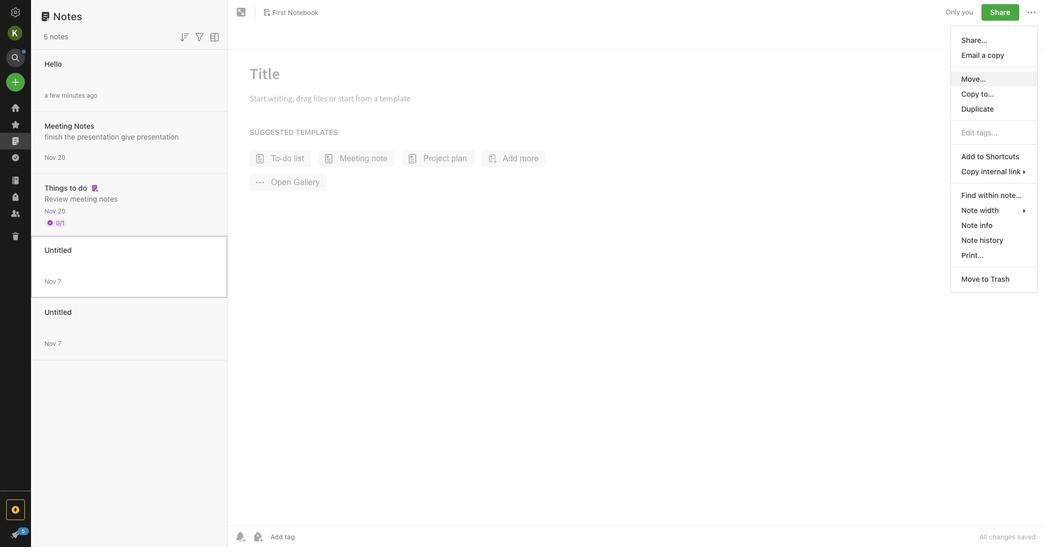 Task type: vqa. For each thing, say whether or not it's contained in the screenshot.
"Note List" element
yes



Task type: describe. For each thing, give the bounding box(es) containing it.
email
[[962, 51, 980, 59]]

5 for 5
[[22, 528, 25, 534]]

minutes
[[62, 91, 85, 99]]

share… link
[[952, 33, 1038, 48]]

note history link
[[952, 233, 1038, 248]]

to…
[[982, 89, 995, 98]]

shortcuts
[[986, 152, 1020, 161]]

to for things
[[70, 183, 77, 192]]

edit tags… link
[[952, 125, 1038, 140]]

add
[[962, 152, 976, 161]]

hello
[[44, 59, 62, 68]]

print… link
[[952, 248, 1038, 263]]

upgrade image
[[9, 504, 22, 516]]

notes inside meeting notes finish the presentation give presentation
[[74, 121, 94, 130]]

within
[[979, 191, 999, 200]]

note width link
[[952, 203, 1038, 218]]

add filters image
[[193, 31, 206, 43]]

Add tag field
[[269, 532, 347, 541]]

copy to… link
[[952, 86, 1038, 101]]

all
[[980, 533, 988, 541]]

link
[[1009, 167, 1021, 176]]

review meeting notes
[[44, 194, 118, 203]]

finish
[[44, 132, 62, 141]]

1 nov from the top
[[44, 153, 56, 161]]

1 7 from the top
[[58, 277, 61, 285]]

width
[[980, 206, 999, 215]]

More actions field
[[1026, 4, 1038, 21]]

0 vertical spatial notes
[[53, 10, 82, 22]]

Help and Learning task checklist field
[[0, 526, 31, 543]]

more actions image
[[1026, 6, 1038, 19]]

all changes saved
[[980, 533, 1036, 541]]

notebook
[[288, 8, 319, 16]]

add tag image
[[252, 531, 264, 543]]

add to shortcuts
[[962, 152, 1020, 161]]

Add filters field
[[193, 30, 206, 43]]

history
[[980, 236, 1004, 245]]

only
[[946, 8, 961, 16]]

share
[[991, 8, 1011, 17]]

1 presentation from the left
[[77, 132, 119, 141]]

3 nov from the top
[[44, 277, 56, 285]]

Sort options field
[[178, 30, 191, 43]]

2 nov 7 from the top
[[44, 340, 61, 347]]

copy to…
[[962, 89, 995, 98]]

note list element
[[31, 0, 228, 547]]

5 notes
[[43, 32, 68, 41]]

Note Editor text field
[[228, 50, 1045, 526]]

find within note…
[[962, 191, 1023, 200]]

move… link
[[952, 71, 1038, 86]]

home image
[[9, 102, 22, 114]]

note for note width
[[962, 206, 978, 215]]

email a copy link
[[952, 48, 1038, 63]]

things to do
[[44, 183, 87, 192]]

ago
[[87, 91, 98, 99]]

Account field
[[0, 23, 31, 43]]

Note width field
[[952, 203, 1038, 218]]

duplicate link
[[952, 101, 1038, 116]]

share…
[[962, 36, 988, 44]]

review
[[44, 194, 68, 203]]

the
[[64, 132, 75, 141]]

account image
[[8, 26, 22, 40]]

1 nov 7 from the top
[[44, 277, 61, 285]]

expand note image
[[235, 6, 248, 19]]

2 untitled from the top
[[44, 307, 72, 316]]

changes
[[990, 533, 1016, 541]]

move to trash link
[[952, 272, 1038, 287]]

find
[[962, 191, 977, 200]]

a few minutes ago
[[44, 91, 98, 99]]

note info link
[[952, 218, 1038, 233]]

few
[[50, 91, 60, 99]]

first notebook button
[[260, 5, 322, 20]]

move
[[962, 275, 980, 283]]

click to expand image
[[27, 528, 34, 540]]

add to shortcuts link
[[952, 149, 1038, 164]]

note history
[[962, 236, 1004, 245]]

move…
[[962, 74, 987, 83]]

5 for 5 notes
[[43, 32, 48, 41]]

to for add
[[978, 152, 985, 161]]



Task type: locate. For each thing, give the bounding box(es) containing it.
to left do
[[70, 183, 77, 192]]

0 vertical spatial nov 20
[[44, 153, 65, 161]]

meeting
[[70, 194, 97, 203]]

note
[[962, 206, 978, 215], [962, 221, 978, 230], [962, 236, 978, 245]]

1 vertical spatial nov 7
[[44, 340, 61, 347]]

meeting notes finish the presentation give presentation
[[44, 121, 179, 141]]

1 vertical spatial notes
[[99, 194, 118, 203]]

copy down add at the right
[[962, 167, 980, 176]]

note info
[[962, 221, 993, 230]]

1 horizontal spatial notes
[[99, 194, 118, 203]]

move to trash
[[962, 275, 1010, 283]]

View options field
[[206, 30, 221, 43]]

1 vertical spatial nov 20
[[44, 207, 65, 215]]

a
[[982, 51, 986, 59], [44, 91, 48, 99]]

0/1
[[56, 219, 65, 227]]

first notebook
[[273, 8, 319, 16]]

saved
[[1018, 533, 1036, 541]]

1 nov 20 from the top
[[44, 153, 65, 161]]

copy internal link
[[962, 167, 1021, 176]]

untitled
[[44, 245, 72, 254], [44, 307, 72, 316]]

2 vertical spatial note
[[962, 236, 978, 245]]

copy down move…
[[962, 89, 980, 98]]

edit tags…
[[962, 128, 998, 137]]

1 20 from the top
[[58, 153, 65, 161]]

20
[[58, 153, 65, 161], [58, 207, 65, 215]]

tree
[[0, 100, 31, 490]]

0 horizontal spatial a
[[44, 91, 48, 99]]

note width
[[962, 206, 999, 215]]

add a reminder image
[[234, 531, 247, 543]]

copy for copy to…
[[962, 89, 980, 98]]

1 vertical spatial 7
[[58, 340, 61, 347]]

a inside dropdown list menu
[[982, 51, 986, 59]]

0 horizontal spatial presentation
[[77, 132, 119, 141]]

a left copy in the right of the page
[[982, 51, 986, 59]]

0 horizontal spatial 5
[[22, 528, 25, 534]]

1 note from the top
[[962, 206, 978, 215]]

copy
[[962, 89, 980, 98], [962, 167, 980, 176]]

note up 'print…'
[[962, 236, 978, 245]]

20 down "finish"
[[58, 153, 65, 161]]

1 copy from the top
[[962, 89, 980, 98]]

0 vertical spatial untitled
[[44, 245, 72, 254]]

0 vertical spatial copy
[[962, 89, 980, 98]]

1 horizontal spatial 5
[[43, 32, 48, 41]]

find within note… link
[[952, 188, 1038, 203]]

0 vertical spatial nov 7
[[44, 277, 61, 285]]

0 vertical spatial 7
[[58, 277, 61, 285]]

notes
[[53, 10, 82, 22], [74, 121, 94, 130]]

notes up '5 notes'
[[53, 10, 82, 22]]

0 vertical spatial note
[[962, 206, 978, 215]]

duplicate
[[962, 104, 995, 113]]

trash
[[991, 275, 1010, 283]]

presentation right the
[[77, 132, 119, 141]]

5 inside the note list element
[[43, 32, 48, 41]]

move… menu item
[[952, 71, 1038, 86]]

to
[[978, 152, 985, 161], [70, 183, 77, 192], [982, 275, 989, 283]]

notes up hello in the left of the page
[[50, 32, 68, 41]]

give
[[121, 132, 135, 141]]

settings image
[[9, 6, 22, 19]]

1 vertical spatial 5
[[22, 528, 25, 534]]

note window element
[[228, 0, 1045, 547]]

4 nov from the top
[[44, 340, 56, 347]]

copy for copy internal link
[[962, 167, 980, 176]]

meeting
[[44, 121, 72, 130]]

nov 20 down review
[[44, 207, 65, 215]]

nov 20 down "finish"
[[44, 153, 65, 161]]

note inside field
[[962, 206, 978, 215]]

presentation
[[77, 132, 119, 141], [137, 132, 179, 141]]

share button
[[982, 4, 1020, 21]]

first
[[273, 8, 286, 16]]

only you
[[946, 8, 974, 16]]

2 vertical spatial to
[[982, 275, 989, 283]]

1 vertical spatial to
[[70, 183, 77, 192]]

edit
[[962, 128, 975, 137]]

notes
[[50, 32, 68, 41], [99, 194, 118, 203]]

3 note from the top
[[962, 236, 978, 245]]

0 vertical spatial 5
[[43, 32, 48, 41]]

copy inside field
[[962, 167, 980, 176]]

you
[[962, 8, 974, 16]]

a inside the note list element
[[44, 91, 48, 99]]

2 7 from the top
[[58, 340, 61, 347]]

1 horizontal spatial presentation
[[137, 132, 179, 141]]

note for note history
[[962, 236, 978, 245]]

tags…
[[977, 128, 998, 137]]

note down find
[[962, 206, 978, 215]]

info
[[980, 221, 993, 230]]

print…
[[962, 251, 984, 260]]

notes up the
[[74, 121, 94, 130]]

copy internal link link
[[952, 164, 1038, 179]]

notes right meeting
[[99, 194, 118, 203]]

5
[[43, 32, 48, 41], [22, 528, 25, 534]]

a left few
[[44, 91, 48, 99]]

nov 20
[[44, 153, 65, 161], [44, 207, 65, 215]]

1 vertical spatial 20
[[58, 207, 65, 215]]

email a copy
[[962, 51, 1005, 59]]

2 copy from the top
[[962, 167, 980, 176]]

nov
[[44, 153, 56, 161], [44, 207, 56, 215], [44, 277, 56, 285], [44, 340, 56, 347]]

2 nov 20 from the top
[[44, 207, 65, 215]]

1 vertical spatial copy
[[962, 167, 980, 176]]

to for move
[[982, 275, 989, 283]]

7
[[58, 277, 61, 285], [58, 340, 61, 347]]

note for note info
[[962, 221, 978, 230]]

1 vertical spatial a
[[44, 91, 48, 99]]

note left info
[[962, 221, 978, 230]]

5 up hello in the left of the page
[[43, 32, 48, 41]]

copy
[[988, 51, 1005, 59]]

2 20 from the top
[[58, 207, 65, 215]]

1 vertical spatial note
[[962, 221, 978, 230]]

1 horizontal spatial a
[[982, 51, 986, 59]]

to right move
[[982, 275, 989, 283]]

2 presentation from the left
[[137, 132, 179, 141]]

Copy internal link field
[[952, 164, 1038, 179]]

2 nov from the top
[[44, 207, 56, 215]]

presentation right give
[[137, 132, 179, 141]]

do
[[78, 183, 87, 192]]

0 vertical spatial a
[[982, 51, 986, 59]]

0 horizontal spatial notes
[[50, 32, 68, 41]]

5 inside help and learning task checklist field
[[22, 528, 25, 534]]

nov 7
[[44, 277, 61, 285], [44, 340, 61, 347]]

0 vertical spatial to
[[978, 152, 985, 161]]

2 note from the top
[[962, 221, 978, 230]]

to right add at the right
[[978, 152, 985, 161]]

20 up 0/1
[[58, 207, 65, 215]]

1 untitled from the top
[[44, 245, 72, 254]]

5 left the click to expand image
[[22, 528, 25, 534]]

internal
[[982, 167, 1008, 176]]

note…
[[1001, 191, 1023, 200]]

0 vertical spatial notes
[[50, 32, 68, 41]]

1 vertical spatial untitled
[[44, 307, 72, 316]]

1 vertical spatial notes
[[74, 121, 94, 130]]

things
[[44, 183, 68, 192]]

to inside the note list element
[[70, 183, 77, 192]]

0 vertical spatial 20
[[58, 153, 65, 161]]

dropdown list menu
[[952, 33, 1038, 287]]



